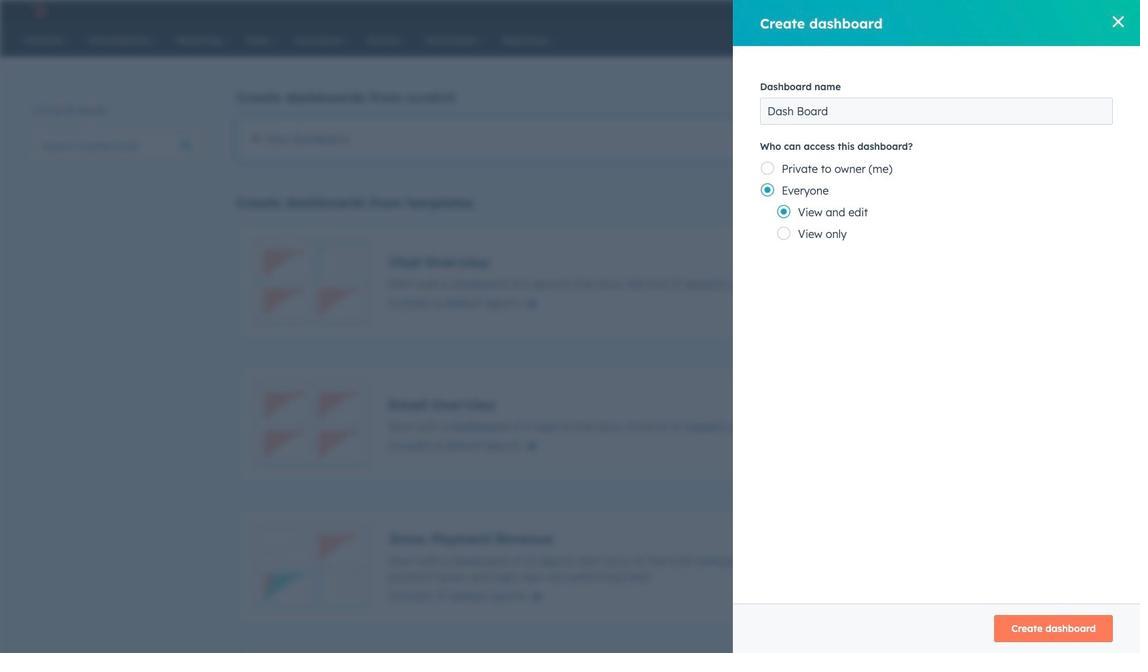 Task type: locate. For each thing, give the bounding box(es) containing it.
None checkbox
[[236, 117, 1068, 162], [236, 650, 1068, 654], [236, 117, 1068, 162], [236, 650, 1068, 654]]

None checkbox
[[236, 222, 1068, 343], [236, 365, 1068, 485], [236, 507, 1068, 628], [236, 222, 1068, 343], [236, 365, 1068, 485], [236, 507, 1068, 628]]

Search search field
[[33, 132, 202, 160]]

menu
[[771, 0, 1114, 22]]

None text field
[[760, 98, 1113, 125]]

marketplaces image
[[870, 6, 883, 18]]



Task type: describe. For each thing, give the bounding box(es) containing it.
james peterson image
[[973, 5, 985, 17]]

Search HubSpot search field
[[939, 29, 1083, 52]]

close image
[[1113, 16, 1124, 27]]



Task type: vqa. For each thing, say whether or not it's contained in the screenshot.
Search SEARCH BOX
yes



